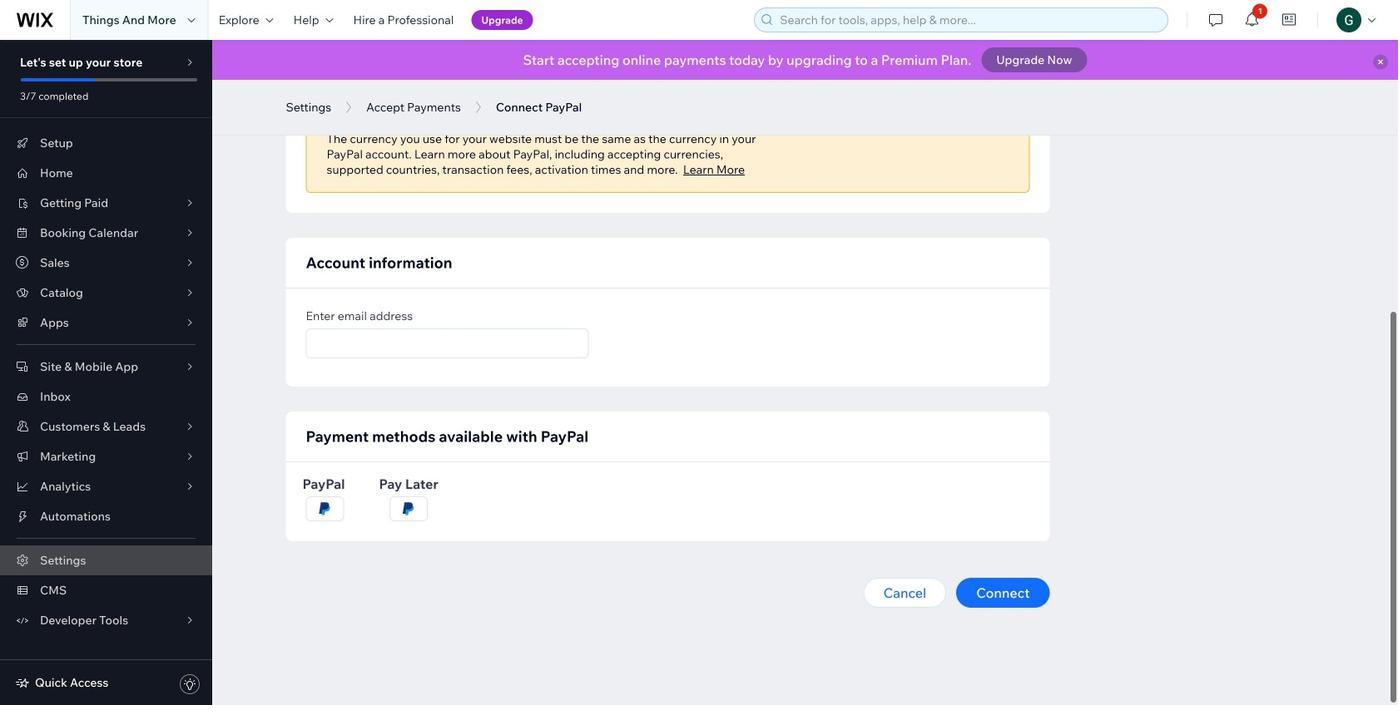 Task type: locate. For each thing, give the bounding box(es) containing it.
paypal image
[[390, 500, 427, 518]]

sidebar element
[[0, 40, 212, 706]]

alert
[[212, 40, 1398, 80]]

None field
[[312, 330, 583, 358]]



Task type: vqa. For each thing, say whether or not it's contained in the screenshot.
the leftmost PayPal icon
yes



Task type: describe. For each thing, give the bounding box(es) containing it.
Search for tools, apps, help & more... field
[[775, 8, 1163, 32]]

paypal image
[[307, 500, 343, 518]]



